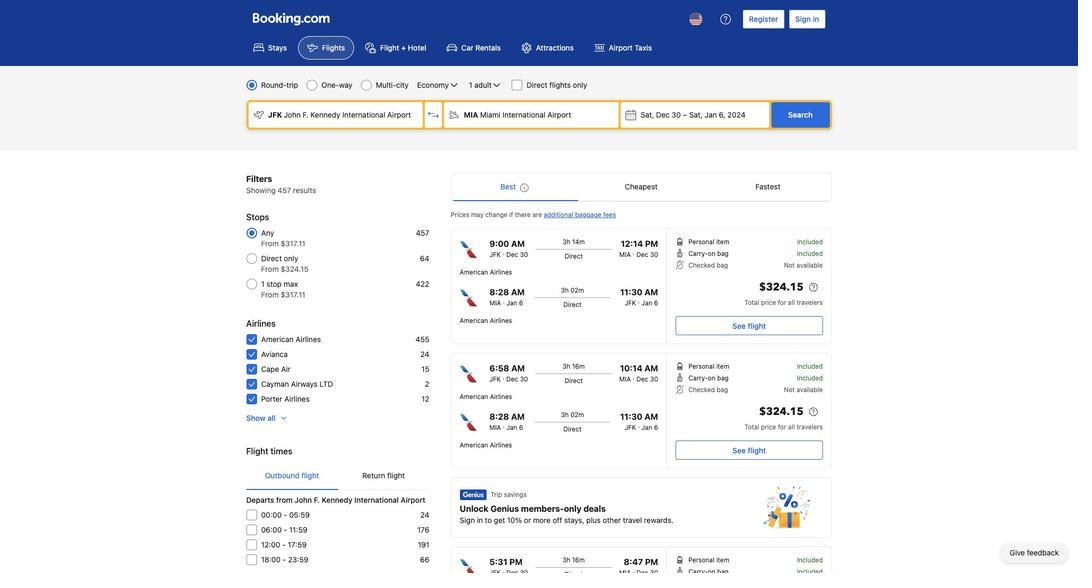 Task type: locate. For each thing, give the bounding box(es) containing it.
14m
[[572, 238, 585, 246]]

total price for all travelers
[[745, 299, 823, 307], [745, 423, 823, 431]]

american airlines up avianca
[[261, 335, 321, 344]]

tab list containing best
[[451, 173, 831, 202]]

1 total from the top
[[745, 299, 759, 307]]

am down 10:14 am mia . dec 30
[[645, 412, 658, 422]]

airlines up avianca
[[246, 319, 276, 329]]

tab list up fees
[[451, 173, 831, 202]]

0 vertical spatial see
[[733, 321, 746, 330]]

adult
[[474, 80, 492, 89]]

457 left results
[[278, 186, 291, 195]]

1 vertical spatial 8:28 am mia . jan 6
[[490, 412, 525, 432]]

not available
[[784, 261, 823, 269], [784, 386, 823, 394]]

1 on from the top
[[708, 250, 716, 258]]

6:58
[[490, 364, 509, 373]]

0 vertical spatial f.
[[303, 110, 308, 119]]

0 vertical spatial total price for all travelers
[[745, 299, 823, 307]]

0 horizontal spatial f.
[[303, 110, 308, 119]]

–
[[683, 110, 687, 119]]

3h 16m for 8:47 pm
[[563, 556, 585, 564]]

24 up the 176
[[420, 511, 429, 520]]

12
[[422, 395, 429, 404]]

0 horizontal spatial flight
[[246, 447, 268, 456]]

international down return
[[354, 496, 399, 505]]

1 vertical spatial carry-on bag
[[689, 374, 729, 382]]

30 inside '6:58 am jfk . dec 30'
[[520, 375, 528, 383]]

am down '12:14 pm mia . dec 30'
[[645, 288, 658, 297]]

1 checked from the top
[[689, 261, 715, 269]]

1 11:30 from the top
[[620, 288, 643, 297]]

not available for am
[[784, 386, 823, 394]]

pm inside '12:14 pm mia . dec 30'
[[645, 239, 658, 249]]

stays,
[[564, 516, 584, 525]]

2 vertical spatial item
[[716, 556, 729, 564]]

1 vertical spatial 3h 16m
[[563, 556, 585, 564]]

2 vertical spatial personal item
[[689, 556, 729, 564]]

booking.com logo image
[[253, 13, 329, 25], [253, 13, 329, 25]]

dec down 10:14
[[637, 375, 648, 383]]

1 available from the top
[[797, 261, 823, 269]]

$324.15
[[281, 265, 309, 274], [759, 280, 804, 294], [759, 405, 804, 419]]

8:28 down 9:00 am jfk . dec 30
[[490, 288, 509, 297]]

1 $324.15 region from the top
[[676, 279, 823, 298]]

11:30 am jfk . jan 6 down 10:14 am mia . dec 30
[[620, 412, 658, 432]]

flight + hotel link
[[356, 36, 435, 60]]

sat, right –
[[689, 110, 703, 119]]

1 personal item from the top
[[689, 238, 729, 246]]

genius image
[[763, 487, 810, 529], [460, 490, 486, 501], [460, 490, 486, 501]]

2 vertical spatial only
[[564, 504, 582, 514]]

international right the miami
[[503, 110, 546, 119]]

0 horizontal spatial 457
[[278, 186, 291, 195]]

direct
[[527, 80, 548, 89], [565, 252, 583, 260], [261, 254, 282, 263], [563, 301, 582, 309], [565, 377, 583, 385], [563, 425, 582, 433]]

1 vertical spatial all
[[268, 414, 276, 423]]

2 for from the top
[[778, 423, 786, 431]]

price for 10:14 am
[[761, 423, 776, 431]]

0 vertical spatial carry-on bag
[[689, 250, 729, 258]]

only down the any from $317.11
[[284, 254, 298, 263]]

30 inside popup button
[[672, 110, 681, 119]]

1 vertical spatial 11:30 am jfk . jan 6
[[620, 412, 658, 432]]

1 inside popup button
[[469, 80, 472, 89]]

24 for 15
[[420, 350, 429, 359]]

2 from from the top
[[261, 265, 279, 274]]

only right flights
[[573, 80, 587, 89]]

american airlines
[[460, 268, 512, 276], [460, 317, 512, 325], [261, 335, 321, 344], [460, 393, 512, 401], [460, 441, 512, 449]]

1 24 from the top
[[420, 350, 429, 359]]

$324.15 for 6:58 am
[[759, 405, 804, 419]]

dec down 6:58
[[506, 375, 518, 383]]

john up 05:59
[[295, 496, 312, 505]]

3h 02m for 9:00 am
[[561, 286, 584, 294]]

0 vertical spatial not available
[[784, 261, 823, 269]]

16m for 8:47 pm
[[572, 556, 585, 564]]

for
[[778, 299, 786, 307], [778, 423, 786, 431]]

am
[[511, 239, 525, 249], [511, 288, 525, 297], [645, 288, 658, 297], [511, 364, 525, 373], [645, 364, 658, 373], [511, 412, 525, 422], [645, 412, 658, 422]]

11:30 for 12:14
[[620, 288, 643, 297]]

1 vertical spatial tab list
[[246, 462, 429, 491]]

1 adult
[[469, 80, 492, 89]]

pm right 8:47
[[645, 558, 658, 567]]

item for am
[[716, 363, 729, 371]]

checked for am
[[689, 386, 715, 394]]

all for 6:58 am
[[788, 423, 795, 431]]

2 11:30 from the top
[[620, 412, 643, 422]]

1 vertical spatial for
[[778, 423, 786, 431]]

0 vertical spatial see flight button
[[676, 316, 823, 335]]

travelers
[[797, 299, 823, 307], [797, 423, 823, 431]]

american airlines down 9:00
[[460, 268, 512, 276]]

16m left 10:14
[[572, 363, 585, 371]]

2 personal item from the top
[[689, 363, 729, 371]]

11:30 down 10:14 am mia . dec 30
[[620, 412, 643, 422]]

in left 'to'
[[477, 516, 483, 525]]

to
[[485, 516, 492, 525]]

0 vertical spatial carry-
[[689, 250, 708, 258]]

1 from from the top
[[261, 239, 279, 248]]

$317.11 down the max
[[281, 290, 305, 299]]

2 see flight button from the top
[[676, 441, 823, 460]]

30 for 12:14 pm
[[650, 251, 658, 259]]

16m down stays,
[[572, 556, 585, 564]]

1 see from the top
[[733, 321, 746, 330]]

am right 6:58
[[511, 364, 525, 373]]

carry-on bag for 12:14 pm
[[689, 250, 729, 258]]

0 vertical spatial sign
[[795, 14, 811, 23]]

1 horizontal spatial sat,
[[689, 110, 703, 119]]

1 left the stop
[[261, 280, 265, 289]]

kennedy down outbound flight button
[[322, 496, 353, 505]]

only up stays,
[[564, 504, 582, 514]]

carry-on bag for 10:14 am
[[689, 374, 729, 382]]

1 checked bag from the top
[[689, 261, 728, 269]]

3h
[[563, 238, 570, 246], [561, 286, 569, 294], [563, 363, 570, 371], [561, 411, 569, 419], [563, 556, 570, 564]]

1 16m from the top
[[572, 363, 585, 371]]

2 carry- from the top
[[689, 374, 708, 382]]

3h 14m
[[563, 238, 585, 246]]

dec inside 10:14 am mia . dec 30
[[637, 375, 648, 383]]

not
[[784, 261, 795, 269], [784, 386, 795, 394]]

12:00 - 17:59
[[261, 540, 307, 550]]

1 8:28 from the top
[[490, 288, 509, 297]]

carry-
[[689, 250, 708, 258], [689, 374, 708, 382]]

prices
[[451, 211, 469, 219]]

0 vertical spatial 16m
[[572, 363, 585, 371]]

0 vertical spatial flight
[[380, 43, 399, 52]]

for for pm
[[778, 299, 786, 307]]

checked bag
[[689, 261, 728, 269], [689, 386, 728, 394]]

baggage
[[575, 211, 601, 219]]

1 for 1 stop max from $317.11
[[261, 280, 265, 289]]

1 vertical spatial flight
[[246, 447, 268, 456]]

8:28 am mia . jan 6 down 9:00 am jfk . dec 30
[[490, 288, 525, 307]]

4 included from the top
[[797, 374, 823, 382]]

1 inside "1 stop max from $317.11"
[[261, 280, 265, 289]]

- for 18:00
[[283, 555, 286, 564]]

11:30 am jfk . jan 6 down '12:14 pm mia . dec 30'
[[620, 288, 658, 307]]

bag
[[717, 250, 729, 258], [717, 261, 728, 269], [717, 374, 729, 382], [717, 386, 728, 394]]

$324.15 region for am
[[676, 404, 823, 423]]

1 price from the top
[[761, 299, 776, 307]]

1 02m from the top
[[571, 286, 584, 294]]

11:30 am jfk . jan 6 for 10:14
[[620, 412, 658, 432]]

am right 9:00
[[511, 239, 525, 249]]

2 personal from the top
[[689, 363, 715, 371]]

flight inside "button"
[[387, 471, 405, 480]]

3h 16m
[[563, 363, 585, 371], [563, 556, 585, 564]]

30 inside 10:14 am mia . dec 30
[[650, 375, 658, 383]]

pm right 5:31
[[510, 558, 523, 567]]

2 on from the top
[[708, 374, 716, 382]]

0 vertical spatial for
[[778, 299, 786, 307]]

3 from from the top
[[261, 290, 279, 299]]

1 horizontal spatial 1
[[469, 80, 472, 89]]

prices may change if there are additional baggage fees
[[451, 211, 616, 219]]

total price for all travelers for pm
[[745, 299, 823, 307]]

dec left –
[[656, 110, 670, 119]]

2 see flight from the top
[[733, 446, 766, 455]]

. inside '12:14 pm mia . dec 30'
[[633, 249, 635, 257]]

0 vertical spatial see flight
[[733, 321, 766, 330]]

1 vertical spatial total
[[745, 423, 759, 431]]

show
[[246, 414, 266, 423]]

1 vertical spatial checked
[[689, 386, 715, 394]]

1 vertical spatial f.
[[314, 496, 320, 505]]

from down any
[[261, 239, 279, 248]]

give feedback button
[[1001, 544, 1068, 563]]

30 inside '12:14 pm mia . dec 30'
[[650, 251, 658, 259]]

0 vertical spatial personal item
[[689, 238, 729, 246]]

international
[[342, 110, 385, 119], [503, 110, 546, 119], [354, 496, 399, 505]]

from inside the any from $317.11
[[261, 239, 279, 248]]

airlines down cayman airways ltd
[[284, 395, 310, 404]]

1 vertical spatial total price for all travelers
[[745, 423, 823, 431]]

1 vertical spatial sign
[[460, 516, 475, 525]]

$317.11 up direct only from $324.15
[[281, 239, 305, 248]]

0 vertical spatial $324.15
[[281, 265, 309, 274]]

showing
[[246, 186, 276, 195]]

1 vertical spatial item
[[716, 363, 729, 371]]

in right register
[[813, 14, 819, 23]]

2 8:28 from the top
[[490, 412, 509, 422]]

0 vertical spatial $324.15 region
[[676, 279, 823, 298]]

1 vertical spatial personal item
[[689, 363, 729, 371]]

2 not from the top
[[784, 386, 795, 394]]

2 not available from the top
[[784, 386, 823, 394]]

see flight button
[[676, 316, 823, 335], [676, 441, 823, 460]]

sign down unlock
[[460, 516, 475, 525]]

1 vertical spatial 02m
[[571, 411, 584, 419]]

all
[[788, 299, 795, 307], [268, 414, 276, 423], [788, 423, 795, 431]]

- right 00:00 on the left bottom
[[284, 511, 287, 520]]

give
[[1010, 548, 1025, 558]]

airways
[[291, 380, 318, 389]]

1 3h 02m from the top
[[561, 286, 584, 294]]

am down '6:58 am jfk . dec 30'
[[511, 412, 525, 422]]

1 horizontal spatial flight
[[380, 43, 399, 52]]

8:28 for 9:00 am
[[490, 288, 509, 297]]

sign right register
[[795, 14, 811, 23]]

total for 10:14 am
[[745, 423, 759, 431]]

$324.15 region
[[676, 279, 823, 298], [676, 404, 823, 423]]

1 travelers from the top
[[797, 299, 823, 307]]

2 3h 16m from the top
[[563, 556, 585, 564]]

american airlines up trip
[[460, 441, 512, 449]]

1 horizontal spatial 457
[[416, 228, 429, 237]]

1 sat, from the left
[[641, 110, 654, 119]]

car rentals
[[461, 43, 501, 52]]

0 vertical spatial travelers
[[797, 299, 823, 307]]

1 vertical spatial available
[[797, 386, 823, 394]]

2 11:30 am jfk . jan 6 from the top
[[620, 412, 658, 432]]

multi-
[[376, 80, 396, 89]]

11:30 am jfk . jan 6
[[620, 288, 658, 307], [620, 412, 658, 432]]

0 vertical spatial kennedy
[[311, 110, 340, 119]]

only inside unlock genius members-only deals sign in to get 10% or more off stays, plus other travel rewards.
[[564, 504, 582, 514]]

1 vertical spatial 16m
[[572, 556, 585, 564]]

1 vertical spatial $317.11
[[281, 290, 305, 299]]

1 vertical spatial not available
[[784, 386, 823, 394]]

11:30 am jfk . jan 6 for 12:14
[[620, 288, 658, 307]]

1 horizontal spatial in
[[813, 14, 819, 23]]

3 personal item from the top
[[689, 556, 729, 564]]

1 see flight button from the top
[[676, 316, 823, 335]]

mia inside 10:14 am mia . dec 30
[[619, 375, 631, 383]]

1 total price for all travelers from the top
[[745, 299, 823, 307]]

0 vertical spatial available
[[797, 261, 823, 269]]

filters showing 457 results
[[246, 174, 316, 195]]

30 inside 9:00 am jfk . dec 30
[[520, 251, 528, 259]]

1 vertical spatial see
[[733, 446, 746, 455]]

carry- for 12:14 pm
[[689, 250, 708, 258]]

11:30 down '12:14 pm mia . dec 30'
[[620, 288, 643, 297]]

15
[[422, 365, 429, 374]]

mia miami international airport
[[464, 110, 571, 119]]

- left 11:59
[[284, 526, 287, 535]]

1 vertical spatial 1
[[261, 280, 265, 289]]

2 vertical spatial $324.15
[[759, 405, 804, 419]]

2 $324.15 region from the top
[[676, 404, 823, 423]]

0 vertical spatial 3h 02m
[[561, 286, 584, 294]]

airlines up airways in the bottom left of the page
[[296, 335, 321, 344]]

- left 17:59
[[282, 540, 286, 550]]

30 for 6:58 am
[[520, 375, 528, 383]]

8:28 am mia . jan 6 down '6:58 am jfk . dec 30'
[[490, 412, 525, 432]]

1 vertical spatial 457
[[416, 228, 429, 237]]

airport up the 176
[[401, 496, 425, 505]]

0 vertical spatial all
[[788, 299, 795, 307]]

dec inside '12:14 pm mia . dec 30'
[[637, 251, 648, 259]]

0 vertical spatial 3h 16m
[[563, 363, 585, 371]]

jan
[[705, 110, 717, 119], [507, 299, 517, 307], [642, 299, 652, 307], [507, 424, 517, 432], [642, 424, 652, 432]]

0 vertical spatial 1
[[469, 80, 472, 89]]

kennedy down one-
[[311, 110, 340, 119]]

flight left '+'
[[380, 43, 399, 52]]

0 horizontal spatial sign
[[460, 516, 475, 525]]

1 vertical spatial from
[[261, 265, 279, 274]]

max
[[284, 280, 298, 289]]

rentals
[[476, 43, 501, 52]]

2 item from the top
[[716, 363, 729, 371]]

not for 12:14 pm
[[784, 261, 795, 269]]

from up the stop
[[261, 265, 279, 274]]

8:28 am mia . jan 6 for 6:58
[[490, 412, 525, 432]]

1 vertical spatial price
[[761, 423, 776, 431]]

0 vertical spatial item
[[716, 238, 729, 246]]

outbound flight button
[[246, 462, 338, 490]]

1 $317.11 from the top
[[281, 239, 305, 248]]

tab list up departs from john f. kennedy international airport
[[246, 462, 429, 491]]

02m
[[571, 286, 584, 294], [571, 411, 584, 419]]

1 vertical spatial 11:30
[[620, 412, 643, 422]]

2 travelers from the top
[[797, 423, 823, 431]]

2 16m from the top
[[572, 556, 585, 564]]

1 personal from the top
[[689, 238, 715, 246]]

1 not available from the top
[[784, 261, 823, 269]]

0 vertical spatial 11:30 am jfk . jan 6
[[620, 288, 658, 307]]

not for 10:14 am
[[784, 386, 795, 394]]

0 vertical spatial not
[[784, 261, 795, 269]]

2 02m from the top
[[571, 411, 584, 419]]

outbound flight
[[265, 471, 319, 480]]

1 vertical spatial not
[[784, 386, 795, 394]]

8:28 am mia . jan 6 for 9:00
[[490, 288, 525, 307]]

dec inside '6:58 am jfk . dec 30'
[[506, 375, 518, 383]]

16m for 10:14 am
[[572, 363, 585, 371]]

12:14 pm mia . dec 30
[[619, 239, 658, 259]]

available for 12:14 pm
[[797, 261, 823, 269]]

2 total from the top
[[745, 423, 759, 431]]

1 carry-on bag from the top
[[689, 250, 729, 258]]

0 horizontal spatial sat,
[[641, 110, 654, 119]]

- right 18:00
[[283, 555, 286, 564]]

0 vertical spatial 11:30
[[620, 288, 643, 297]]

from down the stop
[[261, 290, 279, 299]]

2 3h 02m from the top
[[561, 411, 584, 419]]

1 vertical spatial in
[[477, 516, 483, 525]]

see for 10:14 am
[[733, 446, 746, 455]]

24 for 176
[[420, 511, 429, 520]]

1 carry- from the top
[[689, 250, 708, 258]]

unlock genius members-only deals sign in to get 10% or more off stays, plus other travel rewards.
[[460, 504, 674, 525]]

2 price from the top
[[761, 423, 776, 431]]

30 for 9:00 am
[[520, 251, 528, 259]]

2 checked from the top
[[689, 386, 715, 394]]

tab list
[[451, 173, 831, 202], [246, 462, 429, 491]]

0 vertical spatial 457
[[278, 186, 291, 195]]

1 horizontal spatial f.
[[314, 496, 320, 505]]

2 24 from the top
[[420, 511, 429, 520]]

1 not from the top
[[784, 261, 795, 269]]

10:14 am mia . dec 30
[[619, 364, 658, 383]]

1 11:30 am jfk . jan 6 from the top
[[620, 288, 658, 307]]

unlock
[[460, 504, 489, 514]]

pm right 12:14
[[645, 239, 658, 249]]

30 for 10:14 am
[[650, 375, 658, 383]]

10:14
[[620, 364, 643, 373]]

0 vertical spatial only
[[573, 80, 587, 89]]

2 vertical spatial from
[[261, 290, 279, 299]]

sat, left –
[[641, 110, 654, 119]]

0 horizontal spatial 1
[[261, 280, 265, 289]]

1 see flight from the top
[[733, 321, 766, 330]]

1 vertical spatial 3h 02m
[[561, 411, 584, 419]]

0 vertical spatial price
[[761, 299, 776, 307]]

2 vertical spatial all
[[788, 423, 795, 431]]

additional baggage fees link
[[544, 211, 616, 219]]

24 up 15
[[420, 350, 429, 359]]

0 vertical spatial $317.11
[[281, 239, 305, 248]]

2 checked bag from the top
[[689, 386, 728, 394]]

am inside 10:14 am mia . dec 30
[[645, 364, 658, 373]]

other
[[603, 516, 621, 525]]

flight left times
[[246, 447, 268, 456]]

8:47
[[624, 558, 643, 567]]

1 vertical spatial carry-
[[689, 374, 708, 382]]

best image
[[520, 184, 529, 192], [520, 184, 529, 192]]

0 horizontal spatial tab list
[[246, 462, 429, 491]]

2
[[425, 380, 429, 389]]

carry- for 10:14 am
[[689, 374, 708, 382]]

1 8:28 am mia . jan 6 from the top
[[490, 288, 525, 307]]

flight for flight times
[[246, 447, 268, 456]]

1 vertical spatial $324.15
[[759, 280, 804, 294]]

total
[[745, 299, 759, 307], [745, 423, 759, 431]]

dec for 6:58 am
[[506, 375, 518, 383]]

john down trip
[[284, 110, 301, 119]]

3 item from the top
[[716, 556, 729, 564]]

1 left adult
[[469, 80, 472, 89]]

flights
[[550, 80, 571, 89]]

am right 10:14
[[645, 364, 658, 373]]

2 vertical spatial personal
[[689, 556, 715, 564]]

air
[[281, 365, 291, 374]]

dec inside 9:00 am jfk . dec 30
[[506, 251, 518, 259]]

total for 12:14 pm
[[745, 299, 759, 307]]

457 up 64
[[416, 228, 429, 237]]

1 for from the top
[[778, 299, 786, 307]]

0 vertical spatial from
[[261, 239, 279, 248]]

2 carry-on bag from the top
[[689, 374, 729, 382]]

0 vertical spatial john
[[284, 110, 301, 119]]

2 included from the top
[[797, 250, 823, 258]]

0 vertical spatial 24
[[420, 350, 429, 359]]

tab list containing outbound flight
[[246, 462, 429, 491]]

0 vertical spatial checked bag
[[689, 261, 728, 269]]

2 8:28 am mia . jan 6 from the top
[[490, 412, 525, 432]]

dec inside popup button
[[656, 110, 670, 119]]

1 vertical spatial see flight
[[733, 446, 766, 455]]

1 vertical spatial checked bag
[[689, 386, 728, 394]]

1 vertical spatial on
[[708, 374, 716, 382]]

2 available from the top
[[797, 386, 823, 394]]

best
[[501, 182, 516, 191]]

city
[[396, 80, 409, 89]]

8:28 down '6:58 am jfk . dec 30'
[[490, 412, 509, 422]]

1 horizontal spatial tab list
[[451, 173, 831, 202]]

1 3h 16m from the top
[[563, 363, 585, 371]]

06:00 - 11:59
[[261, 526, 308, 535]]

from
[[276, 496, 293, 505]]

2 see from the top
[[733, 446, 746, 455]]

pm for 5:31 pm
[[510, 558, 523, 567]]

1 item from the top
[[716, 238, 729, 246]]

kennedy
[[311, 110, 340, 119], [322, 496, 353, 505]]

3h 02m
[[561, 286, 584, 294], [561, 411, 584, 419]]

2 $317.11 from the top
[[281, 290, 305, 299]]

flight
[[748, 321, 766, 330], [748, 446, 766, 455], [301, 471, 319, 480], [387, 471, 405, 480]]

cape
[[261, 365, 279, 374]]

dec down 12:14
[[637, 251, 648, 259]]

1 vertical spatial see flight button
[[676, 441, 823, 460]]

1 vertical spatial 8:28
[[490, 412, 509, 422]]

0 vertical spatial checked
[[689, 261, 715, 269]]

1 vertical spatial john
[[295, 496, 312, 505]]

0 vertical spatial in
[[813, 14, 819, 23]]

are
[[533, 211, 542, 219]]

genius
[[491, 504, 519, 514]]

1 vertical spatial travelers
[[797, 423, 823, 431]]

dec down 9:00
[[506, 251, 518, 259]]

stays
[[268, 43, 287, 52]]

1 vertical spatial personal
[[689, 363, 715, 371]]

0 horizontal spatial in
[[477, 516, 483, 525]]

total price for all travelers for am
[[745, 423, 823, 431]]

1 vertical spatial only
[[284, 254, 298, 263]]

1 horizontal spatial sign
[[795, 14, 811, 23]]

2 total price for all travelers from the top
[[745, 423, 823, 431]]

in
[[813, 14, 819, 23], [477, 516, 483, 525]]

personal item for pm
[[689, 238, 729, 246]]



Task type: describe. For each thing, give the bounding box(es) containing it.
airport down city
[[387, 110, 411, 119]]

only inside direct only from $324.15
[[284, 254, 298, 263]]

cape air
[[261, 365, 291, 374]]

travelers for pm
[[797, 299, 823, 307]]

12:14
[[621, 239, 643, 249]]

$324.15 inside direct only from $324.15
[[281, 265, 309, 274]]

176
[[417, 526, 429, 535]]

1 included from the top
[[797, 238, 823, 246]]

airlines up trip
[[490, 441, 512, 449]]

not available for pm
[[784, 261, 823, 269]]

register link
[[743, 10, 785, 29]]

am down 9:00 am jfk . dec 30
[[511, 288, 525, 297]]

jfk john f. kennedy international airport
[[268, 110, 411, 119]]

off
[[553, 516, 562, 525]]

miami
[[480, 110, 501, 119]]

travelers for am
[[797, 423, 823, 431]]

1 vertical spatial kennedy
[[322, 496, 353, 505]]

8:47 pm
[[624, 558, 658, 567]]

stays link
[[244, 36, 296, 60]]

multi-city
[[376, 80, 409, 89]]

00:00
[[261, 511, 282, 520]]

airlines down '6:58 am jfk . dec 30'
[[490, 393, 512, 401]]

outbound
[[265, 471, 299, 480]]

more
[[533, 516, 551, 525]]

car
[[461, 43, 474, 52]]

change
[[485, 211, 508, 219]]

price for 12:14 pm
[[761, 299, 776, 307]]

there
[[515, 211, 531, 219]]

am inside 9:00 am jfk . dec 30
[[511, 239, 525, 249]]

cayman airways ltd
[[261, 380, 333, 389]]

filters
[[246, 174, 272, 184]]

$324.15 for 9:00 am
[[759, 280, 804, 294]]

results
[[293, 186, 316, 195]]

. inside '6:58 am jfk . dec 30'
[[503, 373, 505, 381]]

3 personal from the top
[[689, 556, 715, 564]]

jfk inside 9:00 am jfk . dec 30
[[490, 251, 501, 259]]

times
[[271, 447, 292, 456]]

2 sat, from the left
[[689, 110, 703, 119]]

all for 9:00 am
[[788, 299, 795, 307]]

dec for 12:14 pm
[[637, 251, 648, 259]]

11:30 for 10:14
[[620, 412, 643, 422]]

stops
[[246, 212, 269, 222]]

mia inside '12:14 pm mia . dec 30'
[[619, 251, 631, 259]]

see flight for pm
[[733, 321, 766, 330]]

05:59
[[289, 511, 310, 520]]

23:59
[[288, 555, 309, 564]]

pm for 12:14 pm mia . dec 30
[[645, 239, 658, 249]]

. inside 9:00 am jfk . dec 30
[[503, 249, 505, 257]]

american airlines down 6:58
[[460, 393, 512, 401]]

191
[[418, 540, 429, 550]]

10%
[[507, 516, 522, 525]]

search button
[[771, 102, 830, 128]]

savings
[[504, 491, 527, 499]]

round-
[[261, 80, 287, 89]]

hotel
[[408, 43, 426, 52]]

any
[[261, 228, 274, 237]]

airlines down 9:00 am jfk . dec 30
[[490, 268, 512, 276]]

see flight button for 10:14 am
[[676, 441, 823, 460]]

5 included from the top
[[797, 556, 823, 564]]

see flight for am
[[733, 446, 766, 455]]

sign inside unlock genius members-only deals sign in to get 10% or more off stays, plus other travel rewards.
[[460, 516, 475, 525]]

- for 06:00
[[284, 526, 287, 535]]

dec for 10:14 am
[[637, 375, 648, 383]]

fees
[[603, 211, 616, 219]]

rewards.
[[644, 516, 674, 525]]

on for pm
[[708, 250, 716, 258]]

departs from john f. kennedy international airport
[[246, 496, 425, 505]]

register
[[749, 14, 778, 23]]

2024
[[728, 110, 746, 119]]

additional
[[544, 211, 573, 219]]

9:00 am jfk . dec 30
[[490, 239, 528, 259]]

from inside "1 stop max from $317.11"
[[261, 290, 279, 299]]

9:00
[[490, 239, 509, 249]]

economy
[[417, 80, 449, 89]]

$324.15 region for pm
[[676, 279, 823, 298]]

pm for 8:47 pm
[[645, 558, 658, 567]]

sign in
[[795, 14, 819, 23]]

see for 12:14 pm
[[733, 321, 746, 330]]

personal for pm
[[689, 238, 715, 246]]

trip savings
[[491, 491, 527, 499]]

jan inside popup button
[[705, 110, 717, 119]]

1 for 1 adult
[[469, 80, 472, 89]]

return flight
[[362, 471, 405, 480]]

64
[[420, 254, 429, 263]]

02m for 12:14 pm
[[571, 286, 584, 294]]

18:00 - 23:59
[[261, 555, 309, 564]]

for for am
[[778, 423, 786, 431]]

cayman
[[261, 380, 289, 389]]

3 included from the top
[[797, 363, 823, 371]]

item for pm
[[716, 238, 729, 246]]

members-
[[521, 504, 564, 514]]

airport left taxis at the right of the page
[[609, 43, 633, 52]]

02m for 10:14 am
[[571, 411, 584, 419]]

personal item for am
[[689, 363, 729, 371]]

porter
[[261, 395, 282, 404]]

sat, dec 30 – sat, jan 6, 2024 button
[[621, 102, 769, 128]]

18:00
[[261, 555, 281, 564]]

feedback
[[1027, 548, 1059, 558]]

all inside button
[[268, 414, 276, 423]]

cheapest
[[625, 182, 658, 191]]

1 stop max from $317.11
[[261, 280, 305, 299]]

checked bag for am
[[689, 386, 728, 394]]

cheapest button
[[578, 173, 705, 201]]

porter airlines
[[261, 395, 310, 404]]

stop
[[267, 280, 282, 289]]

in inside unlock genius members-only deals sign in to get 10% or more off stays, plus other travel rewards.
[[477, 516, 483, 525]]

personal for am
[[689, 363, 715, 371]]

american airlines up 6:58
[[460, 317, 512, 325]]

one-
[[322, 80, 339, 89]]

direct inside direct only from $324.15
[[261, 254, 282, 263]]

checked bag for pm
[[689, 261, 728, 269]]

- for 12:00
[[282, 540, 286, 550]]

show all
[[246, 414, 276, 423]]

airport taxis link
[[585, 36, 661, 60]]

8:28 for 6:58 am
[[490, 412, 509, 422]]

11:59
[[289, 526, 308, 535]]

round-trip
[[261, 80, 298, 89]]

- for 00:00
[[284, 511, 287, 520]]

$317.11 inside "1 stop max from $317.11"
[[281, 290, 305, 299]]

457 inside filters showing 457 results
[[278, 186, 291, 195]]

12:00
[[261, 540, 280, 550]]

trip
[[287, 80, 298, 89]]

airport taxis
[[609, 43, 652, 52]]

taxis
[[635, 43, 652, 52]]

06:00
[[261, 526, 282, 535]]

return
[[362, 471, 385, 480]]

flight inside button
[[301, 471, 319, 480]]

from inside direct only from $324.15
[[261, 265, 279, 274]]

trip
[[491, 491, 502, 499]]

travel
[[623, 516, 642, 525]]

international down way
[[342, 110, 385, 119]]

am inside '6:58 am jfk . dec 30'
[[511, 364, 525, 373]]

search
[[788, 110, 813, 119]]

dec for 9:00 am
[[506, 251, 518, 259]]

best button
[[451, 173, 578, 201]]

checked for pm
[[689, 261, 715, 269]]

3h 16m for 10:14 am
[[563, 363, 585, 371]]

00:00 - 05:59
[[261, 511, 310, 520]]

on for am
[[708, 374, 716, 382]]

17:59
[[288, 540, 307, 550]]

see flight button for 12:14 pm
[[676, 316, 823, 335]]

3h 02m for 6:58 am
[[561, 411, 584, 419]]

jfk inside '6:58 am jfk . dec 30'
[[490, 375, 501, 383]]

if
[[509, 211, 513, 219]]

airlines up 6:58
[[490, 317, 512, 325]]

direct flights only
[[527, 80, 587, 89]]

direct only from $324.15
[[261, 254, 309, 274]]

tab list for departs from john f. kennedy international airport
[[246, 462, 429, 491]]

show all button
[[242, 409, 293, 428]]

tab list for prices may change if there are
[[451, 173, 831, 202]]

available for 10:14 am
[[797, 386, 823, 394]]

$317.11 inside the any from $317.11
[[281, 239, 305, 248]]

. inside 10:14 am mia . dec 30
[[633, 373, 635, 381]]

flight for flight + hotel
[[380, 43, 399, 52]]

sat, dec 30 – sat, jan 6, 2024
[[641, 110, 746, 119]]

sign in link
[[789, 10, 826, 29]]

return flight button
[[338, 462, 429, 490]]

1 adult button
[[468, 79, 503, 92]]

airport down flights
[[548, 110, 571, 119]]

5:31 pm
[[490, 558, 523, 567]]



Task type: vqa. For each thing, say whether or not it's contained in the screenshot.
document to the middle
no



